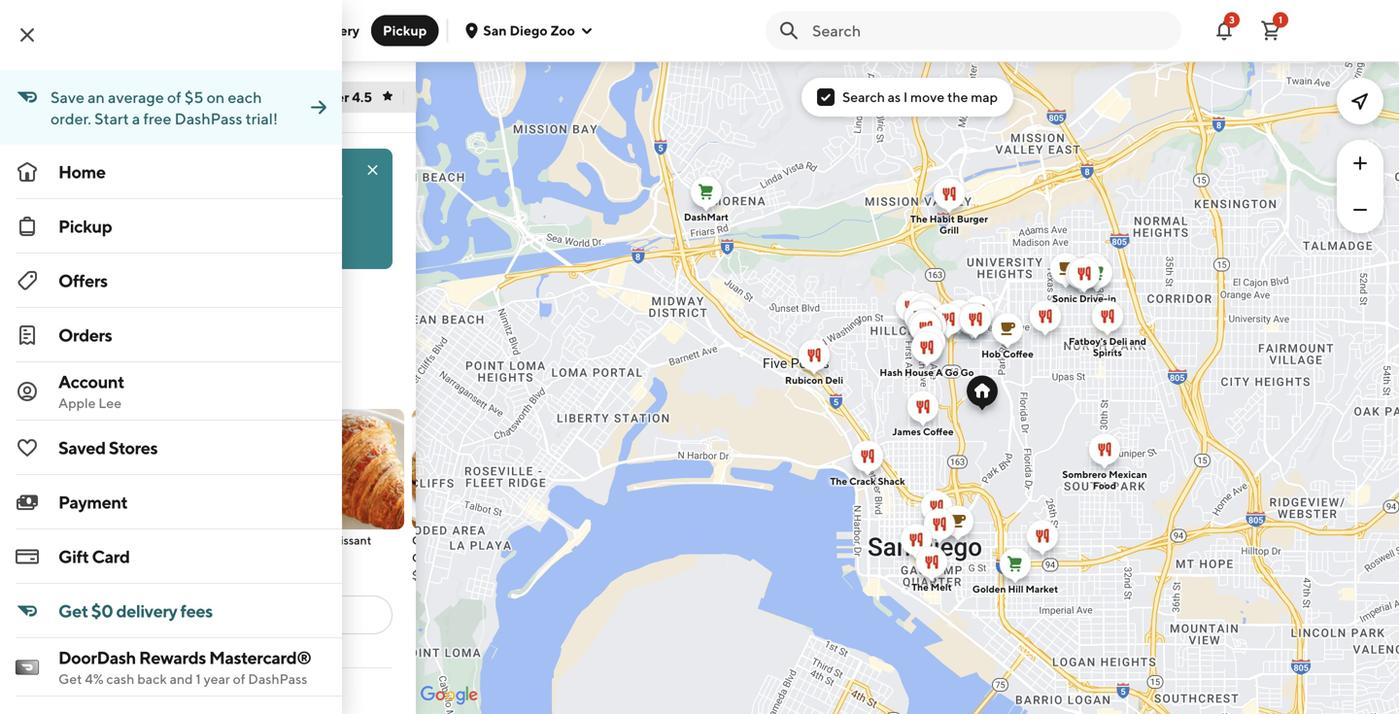 Task type: locate. For each thing, give the bounding box(es) containing it.
dashpass down home
[[68, 189, 119, 202]]

click to add this store to your saved list image
[[149, 684, 172, 708]]

0 vertical spatial on
[[207, 88, 225, 106]]

over 4.5 button
[[306, 82, 435, 113]]

delivery down 'subscribers'
[[146, 204, 188, 218]]

1 vertical spatial fees
[[300, 640, 322, 654]]

the
[[948, 89, 968, 105]]

0 horizontal spatial delivery
[[89, 607, 138, 623]]

$0 for $0 fees
[[282, 640, 297, 654]]

1 horizontal spatial •
[[136, 360, 142, 376]]

0 vertical spatial fees
[[180, 601, 213, 622]]

notification bell image
[[1213, 19, 1236, 42]]

delivery for the delivery "link"
[[89, 607, 138, 623]]

get up offers
[[80, 234, 104, 250]]

offers.
[[305, 204, 338, 218]]

0 vertical spatial delivery
[[146, 204, 188, 218]]

each
[[228, 88, 262, 106]]

1 right 3
[[1279, 14, 1283, 25]]

shack
[[878, 476, 905, 487], [878, 476, 905, 487]]

1 left year
[[196, 671, 201, 687]]

0 vertical spatial 5%
[[68, 162, 87, 178]]

1 vertical spatial pickup button
[[120, 82, 187, 113]]

1 horizontal spatial 5%
[[204, 189, 220, 202]]

dashpass up exclusive
[[258, 162, 317, 178]]

open for open • closes at 4:40 pm
[[43, 380, 79, 396]]

of inside doordash rewards mastercard® get 4% cash back and 1 year of dashpass
[[233, 671, 245, 687]]

sombrero mexican food
[[1063, 469, 1147, 491], [1063, 469, 1147, 491]]

butter croissant image
[[284, 409, 404, 530]]

and
[[231, 204, 251, 218], [1130, 336, 1147, 347], [1130, 336, 1147, 347], [170, 671, 193, 687]]

$0 fees
[[282, 640, 322, 654]]

• right $$
[[166, 360, 172, 376]]

of inside the save an average of $5 on each order. start a free dashpass trial!
[[167, 88, 181, 106]]

back
[[90, 162, 120, 178], [261, 189, 286, 202], [137, 671, 167, 687]]

1 vertical spatial open
[[43, 380, 79, 396]]

house
[[905, 367, 934, 378], [905, 367, 934, 378]]

10 min
[[191, 360, 232, 376]]

1 vertical spatial 5%
[[204, 189, 220, 202]]

closes
[[91, 380, 132, 396]]

pickup up 'subscribers'
[[141, 162, 184, 178]]

get up "doordash" on the bottom
[[58, 601, 88, 622]]

5% down order.
[[68, 162, 87, 178]]

delivery for "delivery" button
[[307, 22, 360, 38]]

stores down lee
[[109, 437, 158, 458]]

get left the 4%
[[58, 671, 82, 687]]

back up exclusive
[[261, 189, 286, 202]]

spirits
[[1093, 347, 1122, 358], [1093, 347, 1122, 358]]

pickup up offers
[[58, 216, 112, 237]]

2 horizontal spatial back
[[261, 189, 286, 202]]

back down rewards at the bottom of page
[[137, 671, 167, 687]]

the crack shack
[[830, 476, 905, 487], [830, 476, 905, 487]]

apple
[[58, 395, 96, 411]]

min
[[209, 360, 232, 376]]

save an average of $5 on each order. start a free dashpass trial! status
[[0, 70, 307, 145]]

account apple lee
[[58, 371, 124, 411]]

go
[[945, 367, 959, 378], [945, 367, 959, 378], [961, 367, 974, 378], [961, 367, 974, 378]]

delivery
[[146, 204, 188, 218], [116, 601, 177, 622], [91, 640, 134, 654]]

melt
[[931, 582, 952, 593], [931, 582, 952, 593]]

0 horizontal spatial of
[[167, 88, 181, 106]]

pickup up free on the top of page
[[131, 89, 175, 105]]

1 vertical spatial 1
[[196, 671, 201, 687]]

stores for saved stores
[[109, 437, 158, 458]]

zoo
[[551, 22, 575, 38]]

5% inside dashpass subscribers get 5% credits back on eligible pickup orders, delivery savings and exclusive offers.
[[204, 189, 220, 202]]

credits
[[222, 189, 258, 202]]

delivery down the delivery "link"
[[91, 640, 134, 654]]

pickup inside dashpass subscribers get 5% credits back on eligible pickup orders, delivery savings and exclusive offers.
[[68, 204, 105, 218]]

dashpass down mastercard®
[[248, 671, 307, 687]]

pickup left orders,
[[68, 204, 105, 218]]

0 horizontal spatial •
[[83, 380, 88, 396]]

and inside doordash rewards mastercard® get 4% cash back and 1 year of dashpass
[[170, 671, 193, 687]]

golden
[[973, 584, 1006, 595], [973, 584, 1006, 595]]

• right )
[[136, 360, 142, 376]]

1 vertical spatial get
[[58, 601, 88, 622]]

delivery inside button
[[307, 22, 360, 38]]

dashpass inside the get dashpass button
[[107, 234, 167, 250]]

get inside button
[[80, 234, 104, 250]]

1 inside button
[[1279, 14, 1283, 25]]

back up orders,
[[90, 162, 120, 178]]

back inside doordash rewards mastercard® get 4% cash back and 1 year of dashpass
[[137, 671, 167, 687]]

delivery up '$0 delivery fee'
[[89, 607, 138, 623]]

pickup right "delivery" button
[[383, 22, 427, 38]]

1
[[1279, 14, 1283, 25], [196, 671, 201, 687]]

open down the (
[[43, 380, 79, 396]]

james coffee
[[23, 333, 135, 354], [893, 426, 954, 437], [893, 426, 954, 437]]

1 button
[[1252, 11, 1291, 50]]

1 vertical spatial on
[[122, 162, 138, 178]]

dashpass down orders,
[[107, 234, 167, 250]]

map region
[[195, 0, 1399, 714]]

hill
[[1008, 584, 1024, 595], [1008, 584, 1024, 595]]

stores up orders
[[57, 286, 126, 314]]

on right $5
[[207, 88, 225, 106]]

0 horizontal spatial 1
[[196, 671, 201, 687]]

and inside dashpass subscribers get 5% credits back on eligible pickup orders, delivery savings and exclusive offers.
[[231, 204, 251, 218]]

1 horizontal spatial $0
[[91, 601, 113, 622]]

5% up the savings
[[204, 189, 220, 202]]

1 vertical spatial of
[[233, 671, 245, 687]]

coffee
[[79, 333, 135, 354], [1003, 348, 1034, 360], [1003, 348, 1034, 360], [923, 426, 954, 437], [923, 426, 954, 437], [62, 686, 118, 707]]

dashmart
[[684, 211, 729, 223], [684, 211, 729, 223]]

order.
[[51, 109, 91, 128]]

Search as I move the map checkbox
[[817, 88, 835, 106]]

on up exclusive
[[289, 189, 302, 202]]

2 horizontal spatial •
[[166, 360, 172, 376]]

average
[[108, 88, 164, 106]]

0 vertical spatial 1
[[1279, 14, 1283, 25]]

•
[[136, 360, 142, 376], [166, 360, 172, 376], [83, 380, 88, 396]]

0 horizontal spatial pickup button
[[120, 82, 187, 113]]

• down the 34
[[83, 380, 88, 396]]

5%
[[68, 162, 87, 178], [204, 189, 220, 202]]

1 vertical spatial back
[[261, 189, 286, 202]]

delivery inside "link"
[[89, 607, 138, 623]]

dashpass down $5
[[175, 109, 242, 128]]

mexican
[[1109, 469, 1147, 480], [1109, 469, 1147, 480]]

1 vertical spatial stores
[[109, 437, 158, 458]]

dashpass inside doordash rewards mastercard® get 4% cash back and 1 year of dashpass
[[248, 671, 307, 687]]

1 horizontal spatial pickup button
[[371, 15, 439, 46]]

drive-
[[1080, 293, 1108, 304], [1080, 293, 1108, 304]]

recenter the map image
[[1349, 89, 1372, 113]]

close image
[[16, 23, 39, 47]]

1 horizontal spatial back
[[137, 671, 167, 687]]

3
[[1230, 14, 1235, 25]]

1 horizontal spatial fees
[[300, 640, 322, 654]]

pm
[[182, 380, 204, 396]]

over 4.5
[[318, 89, 372, 105]]

delivery
[[307, 22, 360, 38], [89, 607, 138, 623]]

0 vertical spatial stores
[[57, 286, 126, 314]]

the
[[911, 213, 928, 225], [911, 213, 928, 225], [830, 476, 848, 487], [830, 476, 848, 487], [912, 582, 929, 593], [912, 582, 929, 593]]

5% back on pickup orders with dashpass
[[68, 162, 317, 178]]

fatboy's
[[1069, 336, 1107, 347], [1069, 336, 1107, 347]]

zoom in image
[[1349, 152, 1372, 175]]

of left $5
[[167, 88, 181, 106]]

at
[[135, 380, 147, 396]]

0 vertical spatial pickup button
[[371, 15, 439, 46]]

1 horizontal spatial 1
[[1279, 14, 1283, 25]]

dashpass up trial!
[[226, 89, 287, 105]]

1 inside doordash rewards mastercard® get 4% cash back and 1 year of dashpass
[[196, 671, 201, 687]]

2 horizontal spatial $0
[[282, 640, 297, 654]]

0 vertical spatial open
[[35, 89, 71, 105]]

0 vertical spatial delivery
[[307, 22, 360, 38]]

2 vertical spatial on
[[289, 189, 302, 202]]

2 horizontal spatial on
[[289, 189, 302, 202]]

a
[[936, 367, 943, 378], [936, 367, 943, 378]]

open up order.
[[35, 89, 71, 105]]

get inside doordash rewards mastercard® get 4% cash back and 1 year of dashpass
[[58, 671, 82, 687]]

on up 'subscribers'
[[122, 162, 138, 178]]

pickup
[[383, 22, 427, 38], [131, 89, 175, 105], [141, 162, 184, 178], [68, 204, 105, 218], [58, 216, 112, 237]]

2 vertical spatial delivery
[[91, 640, 134, 654]]

i
[[904, 89, 908, 105]]

4:40
[[150, 380, 179, 396]]

1 items, open order cart image
[[1260, 19, 1283, 42]]

free
[[143, 109, 172, 128]]

san
[[483, 22, 507, 38]]

stores inside the saved stores link
[[109, 437, 158, 458]]

2 vertical spatial back
[[137, 671, 167, 687]]

orders,
[[107, 204, 144, 218]]

0 horizontal spatial $0
[[74, 640, 89, 654]]

0 horizontal spatial 5%
[[68, 162, 87, 178]]

of
[[167, 88, 181, 106], [233, 671, 245, 687]]

• for •
[[166, 360, 172, 376]]

on inside dashpass subscribers get 5% credits back on eligible pickup orders, delivery savings and exclusive offers.
[[289, 189, 302, 202]]

0 vertical spatial of
[[167, 88, 181, 106]]

diego
[[510, 22, 548, 38]]

open inside open now button
[[35, 89, 71, 105]]

hash
[[880, 367, 903, 378], [880, 367, 903, 378]]

$0 for $0 delivery fee
[[74, 640, 89, 654]]

0 vertical spatial get
[[80, 234, 104, 250]]

james
[[23, 333, 75, 354], [893, 426, 921, 437], [893, 426, 921, 437]]

1 vertical spatial delivery
[[89, 607, 138, 623]]

0 horizontal spatial back
[[90, 162, 120, 178]]

dashpass
[[226, 89, 287, 105], [175, 109, 242, 128], [258, 162, 317, 178], [68, 189, 119, 202], [107, 234, 167, 250], [248, 671, 307, 687]]

$3.75
[[412, 569, 442, 582]]

of right year
[[233, 671, 245, 687]]

habit
[[930, 213, 955, 225], [930, 213, 955, 225]]

hob coffee hash house a go go
[[880, 348, 1034, 378], [880, 348, 1034, 378]]

zoom out image
[[1349, 198, 1372, 222]]

sonic
[[1053, 293, 1078, 304], [1053, 293, 1078, 304]]

delivery up over
[[307, 22, 360, 38]]

2 vertical spatial get
[[58, 671, 82, 687]]

1 horizontal spatial delivery
[[307, 22, 360, 38]]

chocolate croissant image
[[27, 409, 148, 530]]

stores
[[57, 286, 126, 314], [109, 437, 158, 458]]

dashpass inside 'button'
[[226, 89, 287, 105]]

golden hill market
[[973, 584, 1059, 595], [973, 584, 1059, 595]]

a
[[132, 109, 140, 128]]

back inside dashpass subscribers get 5% credits back on eligible pickup orders, delivery savings and exclusive offers.
[[261, 189, 286, 202]]

move
[[911, 89, 945, 105]]

1 horizontal spatial on
[[207, 88, 225, 106]]

hob
[[982, 348, 1001, 360], [982, 348, 1001, 360], [23, 686, 58, 707]]

0 vertical spatial back
[[90, 162, 120, 178]]

1 horizontal spatial of
[[233, 671, 245, 687]]

delivery up fee
[[116, 601, 177, 622]]



Task type: vqa. For each thing, say whether or not it's contained in the screenshot.
veggies,
no



Task type: describe. For each thing, give the bounding box(es) containing it.
4.5
[[352, 89, 372, 105]]

search
[[843, 89, 885, 105]]

an
[[88, 88, 105, 106]]

stores for all stores
[[57, 286, 126, 314]]

• $$
[[136, 360, 162, 376]]

dashpass button
[[195, 82, 298, 113]]

ham and cheese bear claw image
[[155, 409, 276, 530]]

all
[[23, 286, 53, 314]]

get for get $0 delivery fees
[[58, 601, 88, 622]]

trial!
[[246, 109, 278, 128]]

saved stores link
[[0, 421, 342, 475]]

payment link
[[0, 475, 342, 530]]

orders
[[186, 162, 226, 178]]

• for • $$
[[136, 360, 142, 376]]

doordash
[[58, 647, 136, 668]]

(
[[62, 360, 67, 376]]

fee
[[137, 640, 154, 654]]

payment
[[58, 492, 128, 513]]

chip
[[470, 534, 496, 547]]

croissant
[[321, 534, 372, 547]]

0 horizontal spatial on
[[122, 162, 138, 178]]

dashpass subscribers get 5% credits back on eligible pickup orders, delivery savings and exclusive offers.
[[68, 189, 346, 218]]

on inside the save an average of $5 on each order. start a free dashpass trial!
[[207, 88, 225, 106]]

powered by google image
[[421, 686, 478, 706]]

home
[[58, 161, 106, 182]]

dashpass inside dashpass subscribers get 5% credits back on eligible pickup orders, delivery savings and exclusive offers.
[[68, 189, 119, 202]]

butter croissant button
[[284, 409, 404, 567]]

with
[[228, 162, 255, 178]]

san diego zoo
[[483, 22, 575, 38]]

open now button
[[23, 82, 112, 113]]

pickup link
[[0, 199, 342, 254]]

exclusive
[[254, 204, 303, 218]]

( 34 ratings )
[[62, 360, 132, 376]]

over
[[318, 89, 349, 105]]

get dashpass
[[80, 234, 167, 250]]

mastercard®
[[209, 647, 311, 668]]

$0 delivery fee
[[74, 640, 154, 654]]

dashpass inside the save an average of $5 on each order. start a free dashpass trial!
[[175, 109, 242, 128]]

0 horizontal spatial fees
[[180, 601, 213, 622]]

pickup inside 'link'
[[58, 216, 112, 237]]

)
[[128, 360, 132, 376]]

get dashpass button
[[68, 226, 179, 258]]

delivery button
[[295, 15, 371, 46]]

home link
[[0, 145, 342, 199]]

delivery inside dashpass subscribers get 5% credits back on eligible pickup orders, delivery savings and exclusive offers.
[[146, 204, 188, 218]]

get
[[183, 189, 201, 202]]

gift card
[[58, 546, 130, 567]]

average rating of 5.0 out of 5 element
[[23, 359, 60, 378]]

$$
[[146, 360, 162, 376]]

as
[[888, 89, 901, 105]]

cookie
[[412, 551, 451, 565]]

hob coffee
[[23, 686, 118, 707]]

4%
[[85, 671, 104, 687]]

eligible
[[304, 189, 343, 202]]

gift
[[58, 546, 89, 567]]

$5.50 button
[[27, 409, 148, 567]]

chocolate
[[412, 534, 468, 547]]

offers
[[58, 270, 108, 291]]

start
[[94, 109, 129, 128]]

$5
[[185, 88, 204, 106]]

$5.50
[[27, 551, 60, 565]]

open • closes at 4:40 pm
[[43, 380, 204, 396]]

34
[[67, 360, 83, 376]]

search as i move the map
[[843, 89, 998, 105]]

saved stores
[[58, 437, 158, 458]]

cash
[[106, 671, 135, 687]]

delivery link
[[23, 596, 204, 635]]

open for open now
[[35, 89, 71, 105]]

doordash rewards mastercard® get 4% cash back and 1 year of dashpass
[[58, 647, 311, 687]]

open now
[[35, 89, 100, 105]]

save
[[51, 88, 85, 106]]

offers link
[[0, 254, 342, 308]]

savings
[[190, 204, 229, 218]]

1 vertical spatial delivery
[[116, 601, 177, 622]]

get $0 delivery fees
[[58, 601, 213, 622]]

butter
[[284, 534, 318, 547]]

$0 inside 'get $0 delivery fees' link
[[91, 601, 113, 622]]

10
[[191, 360, 206, 376]]

get $0 delivery fees link
[[0, 584, 342, 639]]

5.0
[[39, 360, 60, 376]]

all stores
[[23, 286, 126, 314]]

subscribers
[[121, 189, 181, 202]]

year
[[204, 671, 230, 687]]

orders link
[[0, 308, 342, 363]]

saved
[[58, 437, 106, 458]]

get for get dashpass
[[80, 234, 104, 250]]

orders
[[58, 325, 112, 345]]

save an average of $5 on each order. start a free dashpass trial!
[[51, 88, 278, 128]]

$5.75
[[155, 569, 186, 582]]

gift card link
[[0, 530, 342, 584]]

card
[[92, 546, 130, 567]]

san diego zoo button
[[464, 22, 595, 38]]

lee
[[98, 395, 122, 411]]

butter croissant
[[284, 534, 372, 547]]

now
[[74, 89, 100, 105]]



